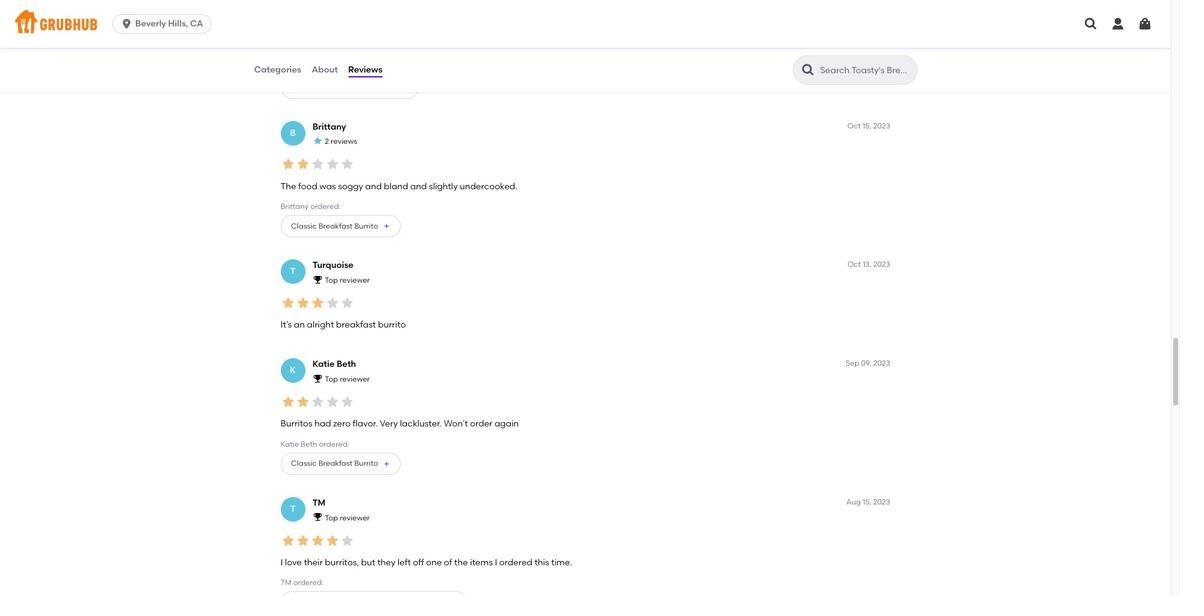 Task type: vqa. For each thing, say whether or not it's contained in the screenshot.
CA
yes



Task type: describe. For each thing, give the bounding box(es) containing it.
1 horizontal spatial and
[[410, 181, 427, 192]]

ranch.
[[819, 30, 846, 41]]

classic breakfast burrito button for was
[[281, 215, 401, 238]]

it's an alright breakfast burrito
[[281, 320, 406, 330]]

tm ordered:
[[281, 579, 324, 587]]

2 horizontal spatial the
[[848, 30, 864, 41]]

katie beth
[[313, 359, 356, 370]]

top reviewer for katie beth
[[325, 375, 370, 384]]

had
[[315, 419, 331, 429]]

brittany for brittany ordered:
[[281, 202, 309, 211]]

stephanie
[[281, 64, 317, 72]]

burritos
[[281, 419, 313, 429]]

sriracha
[[703, 30, 737, 41]]

2 it from the left
[[657, 43, 663, 53]]

categories
[[254, 64, 301, 75]]

burrito
[[378, 320, 406, 330]]

i love their burritos, but they left off one of the items i ordered this time.
[[281, 558, 572, 568]]

svg image inside beverly hills, ca button
[[121, 18, 133, 30]]

trophy icon image for turquoise
[[313, 275, 323, 284]]

burrito for brittany
[[354, 222, 378, 230]]

t for tm
[[290, 504, 296, 515]]

love
[[285, 558, 302, 568]]

their
[[304, 558, 323, 568]]

ordered: for stephanie ordered:
[[319, 64, 349, 72]]

it's
[[281, 320, 292, 330]]

2023 for undercooked.
[[874, 122, 891, 130]]

classic breakfast burrito for zero
[[291, 460, 378, 468]]

ordered: down zero
[[319, 440, 349, 449]]

make
[[632, 43, 655, 53]]

tm for tm ordered:
[[281, 579, 292, 587]]

stephanie ordered:
[[281, 64, 349, 72]]

brittany for brittany
[[313, 122, 346, 132]]

flavor.
[[353, 419, 378, 429]]

&
[[313, 83, 319, 92]]

still
[[321, 43, 334, 53]]

reviews
[[348, 64, 383, 75]]

is
[[345, 30, 351, 41]]

a
[[353, 30, 359, 41]]

1 horizontal spatial the
[[599, 30, 615, 41]]

categories button
[[254, 48, 302, 92]]

search icon image
[[801, 63, 816, 77]]

of
[[444, 558, 452, 568]]

top for tm
[[325, 514, 338, 522]]

zero
[[333, 419, 351, 429]]

plus icon image for katie beth
[[383, 461, 391, 468]]

classic for the
[[291, 222, 317, 230]]

did
[[432, 30, 445, 41]]

sep 09, 2023
[[846, 359, 891, 368]]

reviewer for turquoise
[[340, 276, 370, 285]]

aug 15, 2023
[[847, 498, 891, 507]]

0 vertical spatial breakfast
[[336, 83, 370, 92]]

off
[[413, 558, 424, 568]]

plus icon image inside steak & egg breakfast burrito button
[[401, 84, 408, 91]]

sauce
[[433, 43, 458, 53]]

ordered
[[499, 558, 533, 568]]

beverly
[[135, 18, 166, 29]]

2
[[325, 137, 329, 146]]

bland
[[384, 181, 408, 192]]

an
[[294, 320, 305, 330]]

this restaurant is a go to but today i did not get the correct sauces i paid for. the chosen sauces were sriracha aioli and i received ranch. the food was still great but the incorrect sauce was missed as it adds just enough kick to make it incredible!
[[281, 30, 864, 53]]

as
[[510, 43, 520, 53]]

1 vertical spatial the
[[377, 43, 391, 53]]

correct
[[495, 30, 525, 41]]

oct for it's an alright breakfast burrito
[[848, 260, 861, 269]]

order
[[470, 419, 493, 429]]

i up just
[[559, 30, 561, 41]]

this
[[281, 30, 297, 41]]

b
[[290, 128, 296, 138]]

get
[[463, 30, 477, 41]]

alright
[[307, 320, 334, 330]]

2 sauces from the left
[[649, 30, 678, 41]]

classic for burritos
[[291, 460, 317, 468]]

about button
[[311, 48, 339, 92]]

adds
[[529, 43, 550, 53]]

steak
[[291, 83, 312, 92]]

1 vertical spatial to
[[621, 43, 630, 53]]

won't
[[444, 419, 468, 429]]

15, for i love their burritos, but they left off one of the items i ordered this time.
[[863, 498, 872, 507]]

burritos,
[[325, 558, 359, 568]]

reviews
[[331, 137, 357, 146]]

soggy
[[338, 181, 363, 192]]

oct 15, 2023
[[848, 122, 891, 130]]

0 vertical spatial burrito
[[372, 83, 396, 92]]

0 horizontal spatial to
[[374, 30, 383, 41]]

lackluster.
[[400, 419, 442, 429]]

classic breakfast burrito for was
[[291, 222, 378, 230]]

main navigation navigation
[[0, 0, 1171, 48]]

aioli
[[739, 30, 756, 41]]

2 reviews
[[325, 137, 357, 146]]

2 vertical spatial but
[[361, 558, 375, 568]]

the food was soggy and bland and slightly undercooked.
[[281, 181, 518, 192]]

top reviewer for turquoise
[[325, 276, 370, 285]]



Task type: locate. For each thing, give the bounding box(es) containing it.
ordered: up egg at the left of the page
[[319, 64, 349, 72]]

2023 right 13,
[[874, 260, 891, 269]]

2 vertical spatial the
[[455, 558, 468, 568]]

breakfast
[[336, 83, 370, 92], [319, 222, 353, 230], [319, 460, 353, 468]]

katie for katie beth
[[313, 359, 335, 370]]

0 horizontal spatial and
[[365, 181, 382, 192]]

reviewer for tm
[[340, 514, 370, 522]]

food up 'brittany ordered:'
[[298, 181, 318, 192]]

svg image
[[1084, 17, 1099, 31], [1111, 17, 1126, 31], [1138, 17, 1153, 31], [121, 18, 133, 30]]

time.
[[552, 558, 572, 568]]

breakfast down the reviews
[[336, 83, 370, 92]]

reviewer for katie beth
[[340, 375, 370, 384]]

top for katie beth
[[325, 375, 338, 384]]

reviewer
[[340, 276, 370, 285], [340, 375, 370, 384], [340, 514, 370, 522]]

oct 13, 2023
[[848, 260, 891, 269]]

but left they at the left bottom of the page
[[361, 558, 375, 568]]

go
[[361, 30, 372, 41]]

0 horizontal spatial the
[[377, 43, 391, 53]]

reviewer down katie beth
[[340, 375, 370, 384]]

classic breakfast burrito button
[[281, 215, 401, 238], [281, 453, 401, 475]]

burrito down soggy
[[354, 222, 378, 230]]

t left the turquoise
[[290, 266, 296, 277]]

they
[[377, 558, 396, 568]]

brittany
[[313, 122, 346, 132], [281, 202, 309, 211]]

great
[[336, 43, 359, 53]]

2 t from the top
[[290, 504, 296, 515]]

plus icon image
[[401, 84, 408, 91], [383, 223, 391, 230], [383, 461, 391, 468]]

top reviewer up burritos,
[[325, 514, 370, 522]]

restaurant
[[299, 30, 343, 41]]

burritos had zero flavor.  very lackluster.  won't order again
[[281, 419, 519, 429]]

2 15, from the top
[[863, 498, 872, 507]]

0 vertical spatial oct
[[848, 122, 861, 130]]

steak & egg breakfast burrito
[[291, 83, 396, 92]]

2 classic breakfast burrito button from the top
[[281, 453, 401, 475]]

1 vertical spatial classic
[[291, 460, 317, 468]]

it
[[522, 43, 527, 53], [657, 43, 663, 53]]

hills,
[[168, 18, 188, 29]]

2023 down the search toasty's breakfast burritos search field
[[874, 122, 891, 130]]

and left bland
[[365, 181, 382, 192]]

2 horizontal spatial and
[[758, 30, 775, 41]]

2 classic from the top
[[291, 460, 317, 468]]

trophy icon image down katie beth
[[313, 374, 323, 384]]

1 t from the top
[[290, 266, 296, 277]]

1 horizontal spatial beth
[[337, 359, 356, 370]]

0 vertical spatial plus icon image
[[401, 84, 408, 91]]

sauces up make
[[649, 30, 678, 41]]

1 horizontal spatial to
[[621, 43, 630, 53]]

1 reviewer from the top
[[340, 276, 370, 285]]

1 horizontal spatial it
[[657, 43, 663, 53]]

2 oct from the top
[[848, 260, 861, 269]]

top
[[325, 276, 338, 285], [325, 375, 338, 384], [325, 514, 338, 522]]

1 top from the top
[[325, 276, 338, 285]]

Search Toasty's Breakfast Burritos search field
[[819, 65, 913, 76]]

ordered:
[[319, 64, 349, 72], [310, 202, 341, 211], [319, 440, 349, 449], [293, 579, 324, 587]]

2 vertical spatial top reviewer
[[325, 514, 370, 522]]

0 horizontal spatial the
[[281, 181, 296, 192]]

1 vertical spatial brittany
[[281, 202, 309, 211]]

today
[[401, 30, 425, 41]]

burrito down flavor.
[[354, 460, 378, 468]]

and inside the this restaurant is a go to but today i did not get the correct sauces i paid for. the chosen sauces were sriracha aioli and i received ranch. the food was still great but the incorrect sauce was missed as it adds just enough kick to make it incredible!
[[758, 30, 775, 41]]

to down chosen
[[621, 43, 630, 53]]

it right as
[[522, 43, 527, 53]]

1 classic breakfast burrito from the top
[[291, 222, 378, 230]]

0 horizontal spatial sauces
[[527, 30, 557, 41]]

1 it from the left
[[522, 43, 527, 53]]

0 vertical spatial top reviewer
[[325, 276, 370, 285]]

1 horizontal spatial katie
[[313, 359, 335, 370]]

0 vertical spatial the
[[479, 30, 493, 41]]

2 top reviewer from the top
[[325, 375, 370, 384]]

0 vertical spatial tm
[[313, 498, 326, 509]]

i left love
[[281, 558, 283, 568]]

was left soggy
[[320, 181, 336, 192]]

2 vertical spatial reviewer
[[340, 514, 370, 522]]

classic breakfast burrito down 'brittany ordered:'
[[291, 222, 378, 230]]

13,
[[863, 260, 872, 269]]

plus icon image for brittany
[[383, 223, 391, 230]]

classic breakfast burrito button down katie beth ordered:
[[281, 453, 401, 475]]

0 vertical spatial trophy icon image
[[313, 275, 323, 284]]

beth down it's an alright breakfast burrito
[[337, 359, 356, 370]]

4 2023 from the top
[[874, 498, 891, 507]]

15, down the search toasty's breakfast burritos search field
[[863, 122, 872, 130]]

about
[[312, 64, 338, 75]]

1 sauces from the left
[[527, 30, 557, 41]]

katie
[[313, 359, 335, 370], [281, 440, 299, 449]]

reviewer down the turquoise
[[340, 276, 370, 285]]

0 horizontal spatial tm
[[281, 579, 292, 587]]

1 classic breakfast burrito button from the top
[[281, 215, 401, 238]]

incredible!
[[665, 43, 708, 53]]

3 top reviewer from the top
[[325, 514, 370, 522]]

1 top reviewer from the top
[[325, 276, 370, 285]]

ca
[[190, 18, 203, 29]]

food down this
[[281, 43, 300, 53]]

beverly hills, ca
[[135, 18, 203, 29]]

0 vertical spatial but
[[385, 30, 399, 41]]

top up burritos,
[[325, 514, 338, 522]]

but left today
[[385, 30, 399, 41]]

0 vertical spatial food
[[281, 43, 300, 53]]

tm down katie beth ordered:
[[313, 498, 326, 509]]

1 vertical spatial classic breakfast burrito button
[[281, 453, 401, 475]]

top down katie beth
[[325, 375, 338, 384]]

1 vertical spatial top reviewer
[[325, 375, 370, 384]]

egg
[[321, 83, 335, 92]]

oct down the search toasty's breakfast burritos search field
[[848, 122, 861, 130]]

15, for the food was soggy and bland and slightly undercooked.
[[863, 122, 872, 130]]

3 2023 from the top
[[874, 359, 891, 368]]

1 2023 from the top
[[874, 122, 891, 130]]

aug
[[847, 498, 861, 507]]

3 top from the top
[[325, 514, 338, 522]]

katie down burritos
[[281, 440, 299, 449]]

1 trophy icon image from the top
[[313, 275, 323, 284]]

breakfast down 'brittany ordered:'
[[319, 222, 353, 230]]

2 vertical spatial trophy icon image
[[313, 512, 323, 522]]

2023
[[874, 122, 891, 130], [874, 260, 891, 269], [874, 359, 891, 368], [874, 498, 891, 507]]

0 vertical spatial t
[[290, 266, 296, 277]]

was
[[302, 43, 318, 53], [460, 43, 477, 53], [320, 181, 336, 192]]

2 vertical spatial breakfast
[[319, 460, 353, 468]]

kick
[[603, 43, 619, 53]]

1 vertical spatial 15,
[[863, 498, 872, 507]]

i left received
[[777, 30, 779, 41]]

1 vertical spatial tm
[[281, 579, 292, 587]]

2 vertical spatial plus icon image
[[383, 461, 391, 468]]

1 vertical spatial t
[[290, 504, 296, 515]]

the right the ranch.
[[848, 30, 864, 41]]

plus icon image down incorrect
[[401, 84, 408, 91]]

3 reviewer from the top
[[340, 514, 370, 522]]

k
[[290, 365, 296, 376]]

breakfast for brittany
[[319, 222, 353, 230]]

ordered: for tm ordered:
[[293, 579, 324, 587]]

slightly
[[429, 181, 458, 192]]

the left incorrect
[[377, 43, 391, 53]]

and right bland
[[410, 181, 427, 192]]

reviewer up burritos,
[[340, 514, 370, 522]]

1 15, from the top
[[863, 122, 872, 130]]

sep
[[846, 359, 860, 368]]

beth
[[337, 359, 356, 370], [301, 440, 317, 449]]

top down the turquoise
[[325, 276, 338, 285]]

1 vertical spatial breakfast
[[319, 222, 353, 230]]

2023 for one
[[874, 498, 891, 507]]

the up missed
[[479, 30, 493, 41]]

ordered: down soggy
[[310, 202, 341, 211]]

again
[[495, 419, 519, 429]]

the
[[479, 30, 493, 41], [377, 43, 391, 53], [455, 558, 468, 568]]

to
[[374, 30, 383, 41], [621, 43, 630, 53]]

trophy icon image
[[313, 275, 323, 284], [313, 374, 323, 384], [313, 512, 323, 522]]

trophy icon image for tm
[[313, 512, 323, 522]]

katie right k
[[313, 359, 335, 370]]

2 top from the top
[[325, 375, 338, 384]]

i
[[559, 30, 561, 41], [777, 30, 779, 41], [281, 558, 283, 568], [495, 558, 497, 568]]

it right make
[[657, 43, 663, 53]]

classic
[[291, 222, 317, 230], [291, 460, 317, 468]]

1 vertical spatial but
[[361, 43, 375, 53]]

tm for tm
[[313, 498, 326, 509]]

top reviewer down katie beth
[[325, 375, 370, 384]]

breakfast down katie beth ordered:
[[319, 460, 353, 468]]

ordered: for brittany ordered:
[[310, 202, 341, 211]]

tm down love
[[281, 579, 292, 587]]

0 horizontal spatial brittany
[[281, 202, 309, 211]]

the up 'brittany ordered:'
[[281, 181, 296, 192]]

classic breakfast burrito button down 'brittany ordered:'
[[281, 215, 401, 238]]

3 trophy icon image from the top
[[313, 512, 323, 522]]

plus icon image down very in the bottom left of the page
[[383, 461, 391, 468]]

1 horizontal spatial tm
[[313, 498, 326, 509]]

was down restaurant
[[302, 43, 318, 53]]

1 vertical spatial trophy icon image
[[313, 374, 323, 384]]

ordered: down the their at the bottom left of the page
[[293, 579, 324, 587]]

1 vertical spatial burrito
[[354, 222, 378, 230]]

classic breakfast burrito down katie beth ordered:
[[291, 460, 378, 468]]

1 horizontal spatial sauces
[[649, 30, 678, 41]]

beverly hills, ca button
[[113, 14, 216, 34]]

one
[[426, 558, 442, 568]]

trophy icon image for katie beth
[[313, 374, 323, 384]]

i right items
[[495, 558, 497, 568]]

0 vertical spatial top
[[325, 276, 338, 285]]

very
[[380, 419, 398, 429]]

1 vertical spatial reviewer
[[340, 375, 370, 384]]

2 classic breakfast burrito from the top
[[291, 460, 378, 468]]

1 horizontal spatial was
[[320, 181, 336, 192]]

beth for katie beth
[[337, 359, 356, 370]]

2 vertical spatial burrito
[[354, 460, 378, 468]]

for.
[[584, 30, 597, 41]]

0 horizontal spatial beth
[[301, 440, 317, 449]]

breakfast
[[336, 320, 376, 330]]

1 vertical spatial plus icon image
[[383, 223, 391, 230]]

katie for katie beth ordered:
[[281, 440, 299, 449]]

undercooked.
[[460, 181, 518, 192]]

enough
[[569, 43, 601, 53]]

the up kick
[[599, 30, 615, 41]]

1 vertical spatial beth
[[301, 440, 317, 449]]

oct for the food was soggy and bland and slightly undercooked.
[[848, 122, 861, 130]]

1 classic from the top
[[291, 222, 317, 230]]

0 horizontal spatial was
[[302, 43, 318, 53]]

katie beth ordered:
[[281, 440, 349, 449]]

0 horizontal spatial it
[[522, 43, 527, 53]]

star icon image
[[313, 136, 323, 146], [281, 157, 295, 172], [295, 157, 310, 172], [310, 157, 325, 172], [325, 157, 340, 172], [340, 157, 355, 172], [281, 296, 295, 310], [295, 296, 310, 310], [310, 296, 325, 310], [325, 296, 340, 310], [340, 296, 355, 310], [281, 395, 295, 410], [295, 395, 310, 410], [310, 395, 325, 410], [325, 395, 340, 410], [340, 395, 355, 410], [281, 533, 295, 548], [295, 533, 310, 548], [310, 533, 325, 548], [325, 533, 340, 548], [340, 533, 355, 548]]

to right go
[[374, 30, 383, 41]]

0 vertical spatial to
[[374, 30, 383, 41]]

0 vertical spatial classic breakfast burrito button
[[281, 215, 401, 238]]

0 vertical spatial beth
[[337, 359, 356, 370]]

0 vertical spatial classic
[[291, 222, 317, 230]]

turquoise
[[313, 260, 354, 271]]

left
[[398, 558, 411, 568]]

incorrect
[[393, 43, 431, 53]]

burrito for katie beth
[[354, 460, 378, 468]]

2023 right aug
[[874, 498, 891, 507]]

t for turquoise
[[290, 266, 296, 277]]

not
[[447, 30, 461, 41]]

was down get
[[460, 43, 477, 53]]

breakfast for katie beth
[[319, 460, 353, 468]]

classic breakfast burrito button for zero
[[281, 453, 401, 475]]

2 horizontal spatial was
[[460, 43, 477, 53]]

plus icon image down bland
[[383, 223, 391, 230]]

i
[[427, 30, 430, 41]]

steak & egg breakfast burrito button
[[281, 77, 419, 99]]

2 horizontal spatial the
[[479, 30, 493, 41]]

reviews button
[[348, 48, 383, 92]]

2023 right 09,
[[874, 359, 891, 368]]

1 vertical spatial oct
[[848, 260, 861, 269]]

0 vertical spatial 15,
[[863, 122, 872, 130]]

t up love
[[290, 504, 296, 515]]

2 vertical spatial top
[[325, 514, 338, 522]]

sauces up adds
[[527, 30, 557, 41]]

top reviewer
[[325, 276, 370, 285], [325, 375, 370, 384], [325, 514, 370, 522]]

1 horizontal spatial brittany
[[313, 122, 346, 132]]

classic down katie beth ordered:
[[291, 460, 317, 468]]

2 2023 from the top
[[874, 260, 891, 269]]

0 vertical spatial classic breakfast burrito
[[291, 222, 378, 230]]

food inside the this restaurant is a go to but today i did not get the correct sauces i paid for. the chosen sauces were sriracha aioli and i received ranch. the food was still great but the incorrect sauce was missed as it adds just enough kick to make it incredible!
[[281, 43, 300, 53]]

0 vertical spatial katie
[[313, 359, 335, 370]]

top for turquoise
[[325, 276, 338, 285]]

this
[[535, 558, 549, 568]]

and
[[758, 30, 775, 41], [365, 181, 382, 192], [410, 181, 427, 192]]

paid
[[563, 30, 582, 41]]

09,
[[862, 359, 872, 368]]

food
[[281, 43, 300, 53], [298, 181, 318, 192]]

and right aioli
[[758, 30, 775, 41]]

received
[[781, 30, 817, 41]]

oct left 13,
[[848, 260, 861, 269]]

1 vertical spatial top
[[325, 375, 338, 384]]

missed
[[479, 43, 508, 53]]

trophy icon image down the turquoise
[[313, 275, 323, 284]]

beth down burritos
[[301, 440, 317, 449]]

0 vertical spatial reviewer
[[340, 276, 370, 285]]

2 trophy icon image from the top
[[313, 374, 323, 384]]

just
[[552, 43, 567, 53]]

beth for katie beth ordered:
[[301, 440, 317, 449]]

brittany ordered:
[[281, 202, 341, 211]]

were
[[680, 30, 701, 41]]

chosen
[[617, 30, 647, 41]]

2023 for again
[[874, 359, 891, 368]]

the right of
[[455, 558, 468, 568]]

top reviewer down the turquoise
[[325, 276, 370, 285]]

classic down 'brittany ordered:'
[[291, 222, 317, 230]]

1 oct from the top
[[848, 122, 861, 130]]

0 vertical spatial brittany
[[313, 122, 346, 132]]

1 horizontal spatial the
[[455, 558, 468, 568]]

top reviewer for tm
[[325, 514, 370, 522]]

oct
[[848, 122, 861, 130], [848, 260, 861, 269]]

t
[[290, 266, 296, 277], [290, 504, 296, 515]]

2 reviewer from the top
[[340, 375, 370, 384]]

but down go
[[361, 43, 375, 53]]

0 horizontal spatial katie
[[281, 440, 299, 449]]

1 vertical spatial classic breakfast burrito
[[291, 460, 378, 468]]

1 vertical spatial katie
[[281, 440, 299, 449]]

1 vertical spatial food
[[298, 181, 318, 192]]

trophy icon image up the their at the bottom left of the page
[[313, 512, 323, 522]]

15, right aug
[[863, 498, 872, 507]]

burrito down the reviews
[[372, 83, 396, 92]]

items
[[470, 558, 493, 568]]



